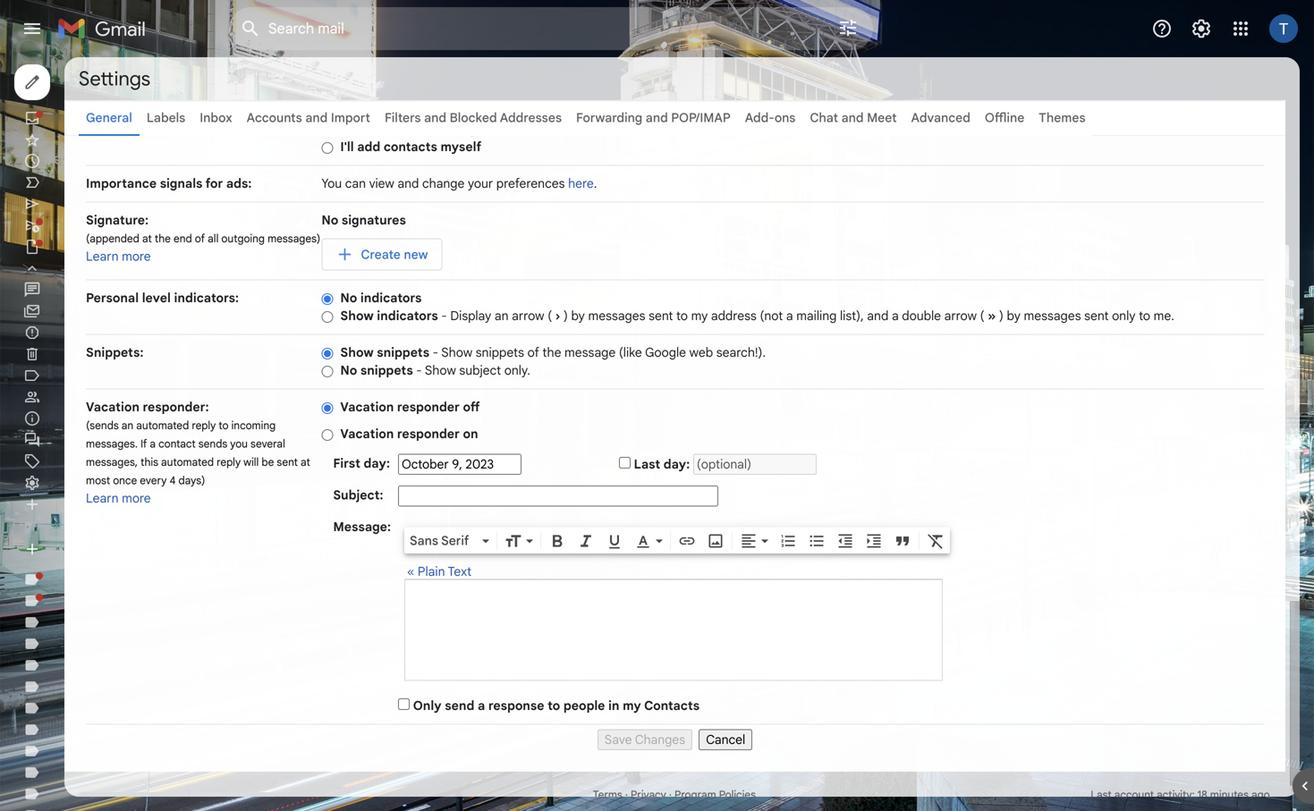 Task type: locate. For each thing, give the bounding box(es) containing it.
2 vertical spatial no
[[340, 363, 357, 378]]

learn more link down (appended
[[86, 249, 151, 264]]

a inside vacation responder: (sends an automated reply to incoming messages. if a contact sends you several messages, this automated reply will be sent at most once every 4 days) learn more
[[150, 437, 156, 451]]

0 vertical spatial send
[[385, 121, 415, 137]]

footer containing terms
[[64, 786, 1285, 811]]

labels
[[147, 110, 185, 126]]

by right ›
[[571, 308, 585, 324]]

more inside signature: (appended at the end of all outgoing messages) learn more
[[122, 249, 151, 264]]

an inside vacation responder: (sends an automated reply to incoming messages. if a contact sends you several messages, this automated reply will be sent at most once every 4 days) learn more
[[121, 419, 133, 433]]

send
[[385, 121, 415, 137], [445, 698, 474, 714]]

automated down the 'responder:'
[[136, 419, 189, 433]]

no down you
[[321, 212, 338, 228]]

1 horizontal spatial i
[[811, 121, 815, 137]]

-
[[441, 308, 447, 324], [433, 345, 438, 361], [416, 363, 422, 378]]

the down ›
[[542, 345, 561, 361]]

- up no snippets - show subject only. at the top left of page
[[433, 345, 438, 361]]

filters
[[385, 110, 421, 126]]

arrow left the »
[[944, 308, 977, 324]]

0 horizontal spatial sent
[[277, 456, 298, 469]]

and right filters
[[424, 110, 446, 126]]

reply down you
[[217, 456, 241, 469]]

filters and blocked addresses link
[[385, 110, 562, 126]]

1 horizontal spatial -
[[433, 345, 438, 361]]

settings image
[[1191, 18, 1212, 39]]

sent inside vacation responder: (sends an automated reply to incoming messages. if a contact sends you several messages, this automated reply will be sent at most once every 4 days) learn more
[[277, 456, 298, 469]]

1 horizontal spatial reply
[[217, 456, 241, 469]]

only
[[413, 698, 442, 714]]

1 horizontal spatial new
[[513, 121, 538, 137]]

0 vertical spatial message
[[429, 121, 483, 137]]

2 ) from the left
[[999, 308, 1004, 324]]

on
[[463, 426, 478, 442]]

0 vertical spatial the
[[155, 232, 171, 246]]

of inside signature: (appended at the end of all outgoing messages) learn more
[[195, 232, 205, 246]]

show snippets - show snippets of the message (like google web search!).
[[340, 345, 766, 361]]

new down 'signatures'
[[404, 247, 428, 262]]

day: right first
[[364, 456, 390, 471]]

- up vacation responder off
[[416, 363, 422, 378]]

a right (not
[[786, 308, 793, 324]]

sent left only
[[1084, 308, 1109, 324]]

1 vertical spatial contacts
[[644, 698, 700, 714]]

1 vertical spatial message
[[564, 345, 616, 361]]

of left all
[[195, 232, 205, 246]]

preferences
[[496, 176, 565, 191]]

every
[[140, 474, 167, 488]]

0 horizontal spatial send
[[385, 121, 415, 137]]

auto-
[[208, 121, 242, 137], [844, 121, 877, 137]]

Show indicators radio
[[321, 310, 333, 324]]

main menu image
[[21, 18, 43, 39]]

1 horizontal spatial arrow
[[944, 308, 977, 324]]

and for accounts
[[305, 110, 328, 126]]

(
[[548, 308, 552, 324], [980, 308, 984, 324]]

inbox link
[[200, 110, 232, 126]]

to up 'sends'
[[219, 419, 229, 433]]

responder down vacation responder off
[[397, 426, 460, 442]]

2 learn more link from the top
[[86, 491, 151, 506]]

( left the »
[[980, 308, 984, 324]]

0 horizontal spatial an
[[121, 419, 133, 433]]

1 vertical spatial the
[[542, 345, 561, 361]]

and up i'll add contacts myself option
[[305, 110, 328, 126]]

my right "in"
[[623, 698, 641, 714]]

2 messages from the left
[[1024, 308, 1081, 324]]

Vacation responder text field
[[405, 589, 942, 671]]

0 horizontal spatial )
[[564, 308, 568, 324]]

1 learn more link from the top
[[86, 249, 151, 264]]

add right person,
[[590, 121, 614, 137]]

0 vertical spatial my
[[691, 308, 708, 324]]

last left account
[[1091, 789, 1112, 802]]

· right privacy
[[669, 789, 672, 802]]

0 horizontal spatial of
[[195, 232, 205, 246]]

0 horizontal spatial (
[[548, 308, 552, 324]]

1 horizontal spatial send
[[445, 698, 474, 714]]

can right you
[[345, 176, 366, 191]]

sent up google
[[649, 308, 673, 324]]

0 horizontal spatial arrow
[[512, 308, 544, 324]]

0 horizontal spatial create
[[86, 121, 127, 137]]

send up i'll add contacts myself
[[385, 121, 415, 137]]

1 horizontal spatial for
[[205, 176, 223, 191]]

0 horizontal spatial my
[[623, 698, 641, 714]]

1 horizontal spatial can
[[818, 121, 840, 137]]

contacts up the changes
[[644, 698, 700, 714]]

vacation right vacation responder off option
[[340, 399, 394, 415]]

messages up (like
[[588, 308, 645, 324]]

) right the »
[[999, 308, 1004, 324]]

0 vertical spatial at
[[142, 232, 152, 246]]

1 more from the top
[[122, 249, 151, 264]]

Vacation responder off radio
[[321, 401, 333, 415]]

0 vertical spatial learn
[[86, 249, 119, 264]]

off
[[463, 399, 480, 415]]

learn more link for learn
[[86, 249, 151, 264]]

Last day: text field
[[693, 454, 817, 475]]

cancel
[[706, 732, 745, 748]]

1 vertical spatial create
[[361, 247, 401, 262]]

1 vertical spatial my
[[623, 698, 641, 714]]

vacation up (sends
[[86, 399, 139, 415]]

messages right the »
[[1024, 308, 1081, 324]]

reply up 'sends'
[[192, 419, 216, 433]]

themes
[[1039, 110, 1086, 126]]

automated
[[136, 419, 189, 433], [161, 456, 214, 469]]

0 horizontal spatial for
[[187, 121, 205, 137]]

responder for off
[[397, 399, 460, 415]]

0 horizontal spatial by
[[571, 308, 585, 324]]

them left 'other'
[[617, 121, 648, 137]]

of up only.
[[527, 345, 539, 361]]

2 i from the left
[[811, 121, 815, 137]]

1 horizontal spatial contacts
[[384, 139, 437, 155]]

1 responder from the top
[[397, 399, 460, 415]]

new left person,
[[513, 121, 538, 137]]

sent
[[649, 308, 673, 324], [1084, 308, 1109, 324], [277, 456, 298, 469]]

0 vertical spatial of
[[195, 232, 205, 246]]

1 vertical spatial send
[[445, 698, 474, 714]]

and left the pop/imap
[[646, 110, 668, 126]]

2 learn from the top
[[86, 491, 119, 506]]

0 horizontal spatial messages
[[588, 308, 645, 324]]

at
[[142, 232, 152, 246], [301, 456, 310, 469]]

footer
[[64, 786, 1285, 811]]

learn inside vacation responder: (sends an automated reply to incoming messages. if a contact sends you several messages, this automated reply will be sent at most once every 4 days) learn more
[[86, 491, 119, 506]]

sent right be in the left of the page
[[277, 456, 298, 469]]

1 horizontal spatial auto-
[[844, 121, 877, 137]]

1 horizontal spatial message
[[564, 345, 616, 361]]

0 vertical spatial more
[[122, 249, 151, 264]]

message left (like
[[564, 345, 616, 361]]

learn more link
[[86, 249, 151, 264], [86, 491, 151, 506]]

inbox
[[200, 110, 232, 126]]

to inside vacation responder: (sends an automated reply to incoming messages. if a contact sends you several messages, this automated reply will be sent at most once every 4 days) learn more
[[219, 419, 229, 433]]

for left ads:
[[205, 176, 223, 191]]

(sends
[[86, 419, 119, 433]]

terms
[[593, 789, 622, 802]]

navigation
[[0, 57, 215, 811], [86, 725, 1264, 751]]

automated up days)
[[161, 456, 214, 469]]

0 horizontal spatial ·
[[625, 789, 628, 802]]

bold ‪(⌘b)‬ image
[[548, 532, 566, 550]]

1 arrow from the left
[[512, 308, 544, 324]]

last right last day: option
[[634, 457, 660, 472]]

1 · from the left
[[625, 789, 628, 802]]

2 more from the top
[[122, 491, 151, 506]]

auto- right chat
[[844, 121, 877, 137]]

2 by from the left
[[1007, 308, 1021, 324]]

you can view and change your preferences here .
[[321, 176, 597, 191]]

vacation for vacation responder on
[[340, 426, 394, 442]]

several
[[251, 437, 285, 451]]

2 horizontal spatial -
[[441, 308, 447, 324]]

an up messages.
[[121, 419, 133, 433]]

show indicators - display an arrow ( › ) by messages sent to my address (not a mailing list), and a double arrow ( » ) by messages sent only to me.
[[340, 308, 1174, 324]]

1 horizontal spatial ·
[[669, 789, 672, 802]]

)
[[564, 308, 568, 324], [999, 308, 1004, 324]]

the left end
[[155, 232, 171, 246]]

None search field
[[229, 7, 873, 50]]

0 horizontal spatial last
[[634, 457, 660, 472]]

0 horizontal spatial at
[[142, 232, 152, 246]]

at inside vacation responder: (sends an automated reply to incoming messages. if a contact sends you several messages, this automated reply will be sent at most once every 4 days) learn more
[[301, 456, 310, 469]]

last day:
[[634, 457, 690, 472]]

1 horizontal spatial messages
[[1024, 308, 1081, 324]]

days)
[[178, 474, 205, 488]]

at right (appended
[[142, 232, 152, 246]]

contacts left so
[[706, 121, 761, 137]]

snippets up vacation responder off
[[360, 363, 413, 378]]

most
[[86, 474, 110, 488]]

0 vertical spatial automated
[[136, 419, 189, 433]]

offline link
[[985, 110, 1024, 126]]

0 horizontal spatial add
[[357, 139, 380, 155]]

activity:
[[1157, 789, 1195, 802]]

0 horizontal spatial auto-
[[208, 121, 242, 137]]

create new
[[361, 247, 428, 262]]

2 vertical spatial -
[[416, 363, 422, 378]]

learn more link down once
[[86, 491, 151, 506]]

0 vertical spatial -
[[441, 308, 447, 324]]

more down (appended
[[122, 249, 151, 264]]

no
[[321, 212, 338, 228], [340, 290, 357, 306], [340, 363, 357, 378]]

create
[[86, 121, 127, 137], [361, 247, 401, 262]]

search!).
[[716, 345, 766, 361]]

and right chat
[[841, 110, 864, 126]]

no snippets - show subject only.
[[340, 363, 530, 378]]

4
[[170, 474, 176, 488]]

responder up vacation responder on
[[397, 399, 460, 415]]

search mail image
[[234, 13, 267, 45]]

ago
[[1251, 789, 1270, 802]]

them left next
[[953, 121, 985, 137]]

1 vertical spatial for
[[205, 176, 223, 191]]

1 vertical spatial automated
[[161, 456, 214, 469]]

arrow left ›
[[512, 308, 544, 324]]

1 vertical spatial no
[[340, 290, 357, 306]]

and for filters
[[424, 110, 446, 126]]

last
[[634, 457, 660, 472], [1091, 789, 1112, 802]]

1 horizontal spatial an
[[495, 308, 509, 324]]

0 vertical spatial learn more link
[[86, 249, 151, 264]]

sends
[[198, 437, 227, 451]]

create inside button
[[361, 247, 401, 262]]

1 vertical spatial of
[[527, 345, 539, 361]]

0 vertical spatial contacts
[[130, 121, 184, 137]]

day: right last day: option
[[664, 457, 690, 472]]

more down once
[[122, 491, 151, 506]]

blocked
[[450, 110, 497, 126]]

0 horizontal spatial day:
[[364, 456, 390, 471]]

0 vertical spatial for
[[187, 121, 205, 137]]

0 horizontal spatial new
[[404, 247, 428, 262]]

them
[[617, 121, 648, 137], [953, 121, 985, 137]]

0 horizontal spatial i
[[378, 121, 382, 137]]

1 horizontal spatial create
[[361, 247, 401, 262]]

0 vertical spatial indicators
[[360, 290, 422, 306]]

for right labels
[[187, 121, 205, 137]]

1 horizontal spatial of
[[527, 345, 539, 361]]

a left double
[[892, 308, 899, 324]]

show up no snippets - show subject only. at the top left of page
[[441, 345, 472, 361]]

1 vertical spatial learn
[[86, 491, 119, 506]]

learn down (appended
[[86, 249, 119, 264]]

a up i'll add contacts myself
[[418, 121, 426, 137]]

to left the people
[[548, 698, 560, 714]]

to up google
[[676, 308, 688, 324]]

.
[[594, 176, 597, 191]]

·
[[625, 789, 628, 802], [669, 789, 672, 802]]

vacation up first day:
[[340, 426, 394, 442]]

messages
[[588, 308, 645, 324], [1024, 308, 1081, 324]]

1 horizontal spatial them
[[953, 121, 985, 137]]

1 vertical spatial contacts
[[384, 139, 437, 155]]

no for no indicators
[[340, 290, 357, 306]]

snippets for show snippets of the message (like google web search!).
[[377, 345, 429, 361]]

and right list),
[[867, 308, 889, 324]]

1 horizontal spatial )
[[999, 308, 1004, 324]]

create down settings
[[86, 121, 127, 137]]

indicators down create new at the left top
[[360, 290, 422, 306]]

1 horizontal spatial at
[[301, 456, 310, 469]]

0 horizontal spatial contacts
[[130, 121, 184, 137]]

no right no indicators option
[[340, 290, 357, 306]]

the
[[155, 232, 171, 246], [542, 345, 561, 361]]

importance
[[86, 176, 157, 191]]

settings
[[79, 66, 150, 91]]

i right "when"
[[378, 121, 382, 137]]

new inside button
[[404, 247, 428, 262]]

person,
[[541, 121, 587, 137]]

1 messages from the left
[[588, 308, 645, 324]]

auto- left accounts
[[208, 121, 242, 137]]

1 them from the left
[[617, 121, 648, 137]]

a right the if
[[150, 437, 156, 451]]

by right the »
[[1007, 308, 1021, 324]]

1 horizontal spatial by
[[1007, 308, 1021, 324]]

sans serif option
[[406, 532, 479, 550]]

of
[[195, 232, 205, 246], [527, 345, 539, 361]]

) right ›
[[564, 308, 568, 324]]

0 horizontal spatial the
[[155, 232, 171, 246]]

1 horizontal spatial contacts
[[706, 121, 761, 137]]

0 vertical spatial last
[[634, 457, 660, 472]]

0 horizontal spatial reply
[[192, 419, 216, 433]]

accounts and import
[[247, 110, 370, 126]]

1 vertical spatial learn more link
[[86, 491, 151, 506]]

1 vertical spatial -
[[433, 345, 438, 361]]

send right only
[[445, 698, 474, 714]]

vacation for vacation responder off
[[340, 399, 394, 415]]

add down "when"
[[357, 139, 380, 155]]

indicators:
[[174, 290, 239, 306]]

forwarding
[[576, 110, 642, 126]]

0 vertical spatial add
[[590, 121, 614, 137]]

program
[[675, 789, 716, 802]]

1 vertical spatial reply
[[217, 456, 241, 469]]

no right no snippets option
[[340, 363, 357, 378]]

0 vertical spatial can
[[818, 121, 840, 137]]

your
[[468, 176, 493, 191]]

list),
[[840, 308, 864, 324]]

0 horizontal spatial them
[[617, 121, 648, 137]]

1 learn from the top
[[86, 249, 119, 264]]

18
[[1197, 789, 1207, 802]]

1 vertical spatial can
[[345, 176, 366, 191]]

0 vertical spatial create
[[86, 121, 127, 137]]

snippets up no snippets - show subject only. at the top left of page
[[377, 345, 429, 361]]

complete
[[877, 121, 934, 137]]

1 auto- from the left
[[208, 121, 242, 137]]

2 responder from the top
[[397, 426, 460, 442]]

1 horizontal spatial day:
[[664, 457, 690, 472]]

can right that
[[818, 121, 840, 137]]

1 vertical spatial last
[[1091, 789, 1112, 802]]

1 horizontal spatial last
[[1091, 789, 1112, 802]]

1 horizontal spatial my
[[691, 308, 708, 324]]

- left display
[[441, 308, 447, 324]]

to left addresses
[[486, 121, 499, 137]]

First day: text field
[[398, 454, 522, 475]]

1 horizontal spatial the
[[542, 345, 561, 361]]

· right terms
[[625, 789, 628, 802]]

learn down the most
[[86, 491, 119, 506]]

bulleted list ‪(⌘⇧8)‬ image
[[808, 532, 826, 550]]

at right be in the left of the page
[[301, 456, 310, 469]]

1 vertical spatial more
[[122, 491, 151, 506]]

create down 'signatures'
[[361, 247, 401, 262]]

responder
[[397, 399, 460, 415], [397, 426, 460, 442]]

and for forwarding
[[646, 110, 668, 126]]

policies
[[719, 789, 756, 802]]

quote ‪(⌘⇧9)‬ image
[[894, 532, 912, 550]]

show right show snippets radio
[[340, 345, 374, 361]]

contacts
[[130, 121, 184, 137], [384, 139, 437, 155]]

accounts and import link
[[247, 110, 370, 126]]

Last day: checkbox
[[619, 457, 631, 469]]

more
[[122, 249, 151, 264], [122, 491, 151, 506]]

save changes button
[[597, 730, 692, 751]]

( left ›
[[548, 308, 552, 324]]

1 horizontal spatial (
[[980, 308, 984, 324]]

1 vertical spatial new
[[404, 247, 428, 262]]

my left address
[[691, 308, 708, 324]]

me.
[[1154, 308, 1174, 324]]

can
[[818, 121, 840, 137], [345, 176, 366, 191]]

an right display
[[495, 308, 509, 324]]

to left 'other'
[[652, 121, 664, 137]]

0 horizontal spatial contacts
[[644, 698, 700, 714]]

1 horizontal spatial add
[[590, 121, 614, 137]]

i right that
[[811, 121, 815, 137]]

for
[[187, 121, 205, 137], [205, 176, 223, 191]]

0 vertical spatial no
[[321, 212, 338, 228]]

indicators down no indicators
[[377, 308, 438, 324]]

labels link
[[147, 110, 185, 126]]

if
[[141, 437, 147, 451]]

1 vertical spatial responder
[[397, 426, 460, 442]]

message up myself
[[429, 121, 483, 137]]

1 ) from the left
[[564, 308, 568, 324]]

vacation inside vacation responder: (sends an automated reply to incoming messages. if a contact sends you several messages, this automated reply will be sent at most once every 4 days) learn more
[[86, 399, 139, 415]]



Task type: describe. For each thing, give the bounding box(es) containing it.
i'll
[[340, 139, 354, 155]]

0 vertical spatial an
[[495, 308, 509, 324]]

Only send a response to people in my Contacts checkbox
[[398, 699, 410, 710]]

you
[[230, 437, 248, 451]]

2 horizontal spatial sent
[[1084, 308, 1109, 324]]

responder for on
[[397, 426, 460, 442]]

minutes
[[1210, 789, 1249, 802]]

time
[[1018, 121, 1046, 137]]

this
[[141, 456, 158, 469]]

last for last day:
[[634, 457, 660, 472]]

1 i from the left
[[378, 121, 382, 137]]

I'll add contacts myself radio
[[321, 141, 333, 155]]

in
[[608, 698, 619, 714]]

personal level indicators:
[[86, 290, 239, 306]]

When I send a message to a new person, add them to Other Contacts so that I can auto-complete to them next time radio
[[321, 123, 333, 137]]

and for chat
[[841, 110, 864, 126]]

privacy link
[[631, 789, 666, 802]]

- for display an arrow (
[[441, 308, 447, 324]]

- for show subject only.
[[416, 363, 422, 378]]

No snippets radio
[[321, 365, 333, 378]]

create contacts for auto-complete:
[[86, 121, 302, 137]]

indicators for show
[[377, 308, 438, 324]]

view
[[369, 176, 394, 191]]

display
[[450, 308, 491, 324]]

pop/imap
[[671, 110, 731, 126]]

so
[[765, 121, 779, 137]]

a right blocked
[[502, 121, 510, 137]]

0 horizontal spatial message
[[429, 121, 483, 137]]

show left subject
[[425, 363, 456, 378]]

at inside signature: (appended at the end of all outgoing messages) learn more
[[142, 232, 152, 246]]

meet
[[867, 110, 897, 126]]

for for signals
[[205, 176, 223, 191]]

insert image image
[[707, 532, 725, 550]]

change
[[422, 176, 465, 191]]

1 ( from the left
[[548, 308, 552, 324]]

save
[[605, 732, 632, 748]]

will
[[243, 456, 259, 469]]

add-ons
[[745, 110, 796, 126]]

end
[[174, 232, 192, 246]]

more inside vacation responder: (sends an automated reply to incoming messages. if a contact sends you several messages, this automated reply will be sent at most once every 4 days) learn more
[[122, 491, 151, 506]]

0 horizontal spatial can
[[345, 176, 366, 191]]

no signatures
[[321, 212, 406, 228]]

chat
[[810, 110, 838, 126]]

« plain text
[[407, 564, 472, 580]]

day: for last day:
[[664, 457, 690, 472]]

subject:
[[333, 488, 383, 503]]

import
[[331, 110, 370, 126]]

2 · from the left
[[669, 789, 672, 802]]

general
[[86, 110, 132, 126]]

save changes
[[605, 732, 685, 748]]

for for contacts
[[187, 121, 205, 137]]

Subject text field
[[398, 486, 718, 507]]

here link
[[568, 176, 594, 191]]

italic ‪(⌘i)‬ image
[[577, 532, 595, 550]]

1 horizontal spatial sent
[[649, 308, 673, 324]]

double
[[902, 308, 941, 324]]

formatting options toolbar
[[404, 527, 950, 554]]

vacation responder on
[[340, 426, 478, 442]]

create new button
[[321, 238, 442, 271]]

only send a response to people in my contacts
[[413, 698, 700, 714]]

importance signals for ads:
[[86, 176, 252, 191]]

address
[[711, 308, 757, 324]]

of for end
[[195, 232, 205, 246]]

cancel button
[[699, 730, 752, 751]]

contact
[[158, 437, 196, 451]]

No indicators radio
[[321, 292, 333, 306]]

create for create contacts for auto-complete:
[[86, 121, 127, 137]]

2 them from the left
[[953, 121, 985, 137]]

messages.
[[86, 437, 138, 451]]

gmail image
[[57, 11, 155, 47]]

complete:
[[242, 121, 302, 137]]

advanced
[[911, 110, 970, 126]]

create for create new
[[361, 247, 401, 262]]

indicators for no
[[360, 290, 422, 306]]

2 ( from the left
[[980, 308, 984, 324]]

signature:
[[86, 212, 149, 228]]

learn more link for if
[[86, 491, 151, 506]]

here
[[568, 176, 594, 191]]

vacation for vacation responder: (sends an automated reply to incoming messages. if a contact sends you several messages, this automated reply will be sent at most once every 4 days) learn more
[[86, 399, 139, 415]]

web
[[689, 345, 713, 361]]

be
[[262, 456, 274, 469]]

last account activity: 18 minutes ago
[[1091, 789, 1270, 802]]

privacy
[[631, 789, 666, 802]]

personal
[[86, 290, 139, 306]]

mailing
[[796, 308, 837, 324]]

level
[[142, 290, 171, 306]]

snippets for show subject only.
[[360, 363, 413, 378]]

of for snippets
[[527, 345, 539, 361]]

accounts
[[247, 110, 302, 126]]

messages)
[[268, 232, 320, 246]]

the inside signature: (appended at the end of all outgoing messages) learn more
[[155, 232, 171, 246]]

(not
[[760, 308, 783, 324]]

messages,
[[86, 456, 138, 469]]

i'll add contacts myself
[[340, 139, 481, 155]]

show right show indicators 'radio' on the top left
[[340, 308, 374, 324]]

terms · privacy · program policies
[[593, 789, 756, 802]]

numbered list ‪(⌘⇧7)‬ image
[[779, 532, 797, 550]]

learn inside signature: (appended at the end of all outgoing messages) learn more
[[86, 249, 119, 264]]

0 vertical spatial contacts
[[706, 121, 761, 137]]

themes link
[[1039, 110, 1086, 126]]

1 by from the left
[[571, 308, 585, 324]]

when
[[340, 121, 375, 137]]

support image
[[1151, 18, 1173, 39]]

link ‪(⌘k)‬ image
[[678, 532, 696, 550]]

sans serif
[[410, 533, 469, 549]]

only.
[[504, 363, 530, 378]]

underline ‪(⌘u)‬ image
[[606, 533, 623, 551]]

no for no signatures
[[321, 212, 338, 228]]

signatures
[[342, 212, 406, 228]]

day: for first day:
[[364, 456, 390, 471]]

outgoing
[[221, 232, 265, 246]]

last for last account activity: 18 minutes ago
[[1091, 789, 1112, 802]]

no indicators
[[340, 290, 422, 306]]

when i send a message to a new person, add them to other contacts so that i can auto-complete to them next time
[[340, 121, 1046, 137]]

›
[[555, 308, 560, 324]]

remove formatting ‪(⌘\)‬ image
[[927, 532, 945, 550]]

advanced search options image
[[830, 10, 866, 46]]

changes
[[635, 732, 685, 748]]

ads:
[[226, 176, 252, 191]]

next
[[988, 121, 1015, 137]]

account
[[1114, 789, 1154, 802]]

snippets up only.
[[476, 345, 524, 361]]

add-
[[745, 110, 775, 126]]

Search mail text field
[[268, 20, 787, 38]]

Vacation responder on radio
[[321, 428, 333, 442]]

advanced link
[[911, 110, 970, 126]]

indent more ‪(⌘])‬ image
[[865, 532, 883, 550]]

2 auto- from the left
[[844, 121, 877, 137]]

navigation containing save changes
[[86, 725, 1264, 751]]

myself
[[441, 139, 481, 155]]

2 arrow from the left
[[944, 308, 977, 324]]

to right complete
[[937, 121, 950, 137]]

filters and blocked addresses
[[385, 110, 562, 126]]

once
[[113, 474, 137, 488]]

to left me.
[[1139, 308, 1150, 324]]

and right view
[[397, 176, 419, 191]]

a left response
[[478, 698, 485, 714]]

snippets:
[[86, 345, 144, 361]]

general link
[[86, 110, 132, 126]]

- for show snippets of the message (like google web search!).
[[433, 345, 438, 361]]

incoming
[[231, 419, 276, 433]]

vacation responder off
[[340, 399, 480, 415]]

program policies link
[[675, 789, 756, 802]]

(like
[[619, 345, 642, 361]]

Show snippets radio
[[321, 347, 333, 360]]

indent less ‪(⌘[)‬ image
[[836, 532, 854, 550]]



Task type: vqa. For each thing, say whether or not it's contained in the screenshot.
top the at
yes



